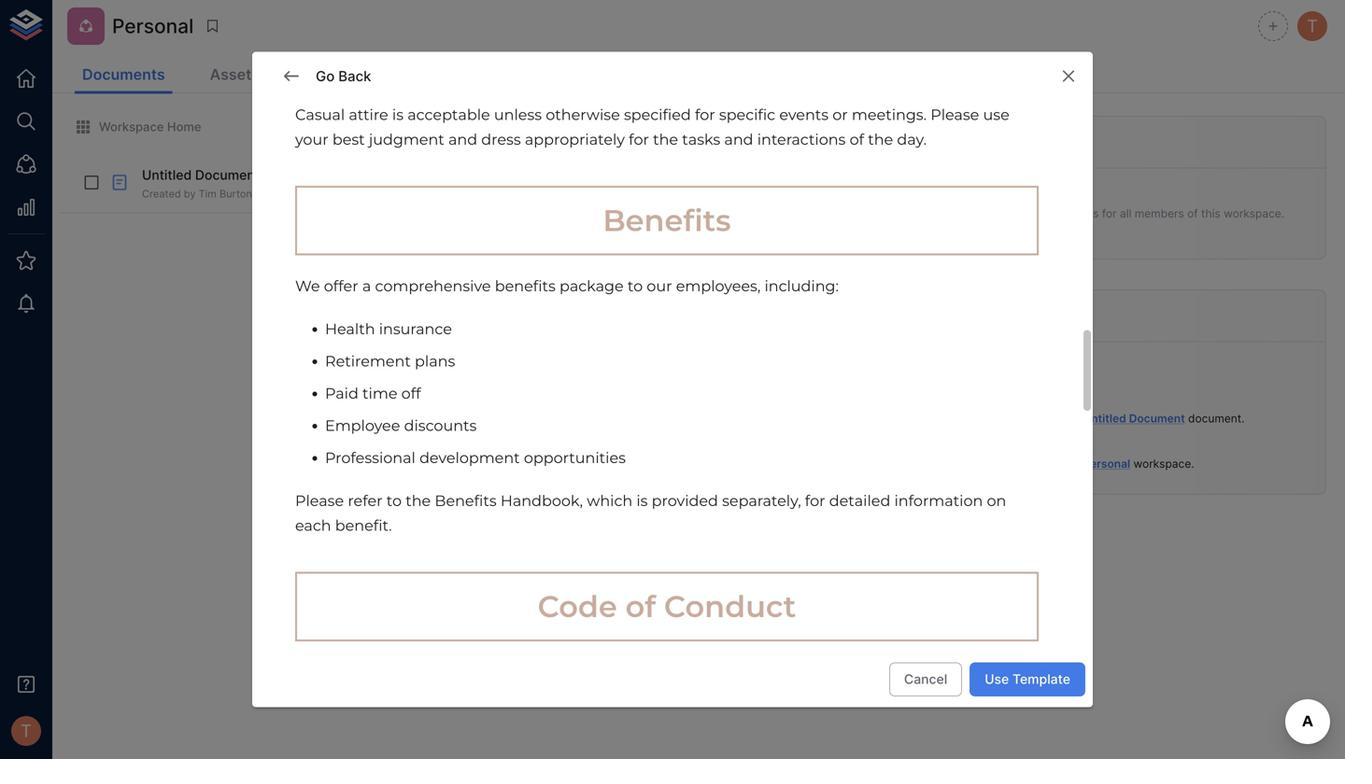 Task type: describe. For each thing, give the bounding box(es) containing it.
comprehensive
[[375, 277, 491, 295]]

go
[[316, 68, 335, 84]]

meetings.
[[852, 106, 927, 124]]

document
[[1188, 412, 1242, 426]]

please inside please refer to the benefits handbook, which is provided separately, for detailed information on each benefit.
[[295, 492, 344, 510]]

while
[[651, 81, 691, 99]]

burton
[[219, 188, 252, 200]]

assets link
[[202, 58, 267, 94]]

untitled document link
[[1083, 412, 1185, 426]]

development
[[420, 449, 520, 467]]

1 vertical spatial .
[[1191, 457, 1194, 471]]

untitled document created by tim burton just now
[[142, 167, 296, 200]]

plans
[[415, 352, 455, 370]]

health
[[325, 320, 375, 338]]

t for bottom t "button"
[[21, 721, 32, 742]]

template
[[1013, 672, 1071, 688]]

workspace
[[99, 119, 164, 134]]

1 horizontal spatial the
[[653, 130, 678, 149]]

personal link
[[1083, 457, 1131, 471]]

document for untitled document created by tim burton just now
[[195, 167, 260, 183]]

we for we offer a comprehensive benefits package to our employees, including:
[[295, 277, 320, 295]]

specified
[[624, 106, 691, 124]]

insights
[[304, 65, 362, 84]]

off
[[401, 384, 421, 403]]

quick
[[1030, 207, 1059, 220]]

2 vertical spatial of
[[626, 589, 656, 625]]

for down the specified
[[629, 130, 649, 149]]

created
[[142, 188, 181, 200]]

benefits inside please refer to the benefits handbook, which is provided separately, for detailed information on each benefit.
[[435, 492, 497, 510]]

please refer to the benefits handbook, which is provided separately, for detailed information on each benefit.
[[295, 492, 1010, 535]]

provided
[[652, 492, 718, 510]]

1 horizontal spatial benefits
[[603, 202, 731, 239]]

retirement plans
[[325, 352, 455, 370]]

including:
[[765, 277, 839, 295]]

otherwise
[[546, 106, 620, 124]]

discounts
[[404, 417, 477, 435]]

which
[[587, 492, 633, 510]]

attire
[[349, 106, 388, 124]]

handbook,
[[501, 492, 583, 510]]

1 vertical spatial to
[[628, 277, 643, 295]]

all
[[1120, 207, 1132, 220]]

just
[[255, 188, 273, 200]]

employees,
[[676, 277, 761, 295]]

use template
[[985, 672, 1071, 688]]

on
[[987, 492, 1006, 510]]

package
[[560, 277, 624, 295]]

workspace
[[1134, 457, 1191, 471]]

paid time off
[[325, 384, 421, 403]]

unless
[[494, 106, 542, 124]]

1 vertical spatial t button
[[6, 711, 47, 752]]

create new button
[[756, 110, 882, 144]]

1 and from the left
[[448, 130, 477, 149]]

1 vertical spatial a
[[362, 277, 371, 295]]

retirement
[[325, 352, 411, 370]]

professional
[[804, 81, 894, 99]]

opportunities
[[524, 449, 626, 467]]

is inside the we encourage employees to dress comfortably while maintaining a professional appearance. casual attire is acceptable unless otherwise specified for specific events or meetings. please use your best judgment and dress appropriately for the tasks and interactions of the day.
[[392, 106, 404, 124]]

workspace home link
[[75, 119, 201, 136]]

for inside please refer to the benefits handbook, which is provided separately, for detailed information on each benefit.
[[805, 492, 825, 510]]

for left all
[[1102, 207, 1117, 220]]

go back
[[316, 68, 371, 84]]

0 vertical spatial .
[[1242, 412, 1245, 426]]

members
[[1135, 207, 1184, 220]]

employees
[[408, 81, 490, 99]]

your
[[295, 130, 329, 149]]

tim
[[199, 188, 217, 200]]

maintaining
[[695, 81, 788, 99]]

use
[[983, 106, 1010, 124]]

cancel
[[904, 672, 947, 688]]

comfortably
[[556, 81, 647, 99]]

code
[[538, 589, 617, 625]]



Task type: vqa. For each thing, say whether or not it's contained in the screenshot.
the top is
yes



Task type: locate. For each thing, give the bounding box(es) containing it.
2 and from the left
[[724, 130, 753, 149]]

a inside the we encourage employees to dress comfortably while maintaining a professional appearance. casual attire is acceptable unless otherwise specified for specific events or meetings. please use your best judgment and dress appropriately for the tasks and interactions of the day.
[[792, 81, 800, 99]]

1 horizontal spatial t
[[1307, 16, 1318, 36]]

we left offer
[[295, 277, 320, 295]]

please
[[931, 106, 979, 124], [295, 492, 344, 510]]

0 vertical spatial t
[[1307, 16, 1318, 36]]

professional
[[325, 449, 416, 467]]

refer
[[348, 492, 383, 510]]

dress down unless
[[481, 130, 521, 149]]

document up workspace at the bottom of page
[[1129, 412, 1185, 426]]

a
[[792, 81, 800, 99], [362, 277, 371, 295]]

0 vertical spatial of
[[850, 130, 864, 149]]

this
[[1201, 207, 1221, 220]]

go back dialog
[[252, 52, 1093, 708]]

benefit.
[[335, 517, 392, 535]]

personal for personal workspace .
[[1083, 457, 1131, 471]]

2 horizontal spatial of
[[1188, 207, 1198, 220]]

insurance
[[379, 320, 452, 338]]

0 horizontal spatial and
[[448, 130, 477, 149]]

1 vertical spatial please
[[295, 492, 344, 510]]

1 horizontal spatial document
[[1129, 412, 1185, 426]]

tasks
[[682, 130, 720, 149]]

is
[[392, 106, 404, 124], [637, 492, 648, 510]]

of
[[850, 130, 864, 149], [1188, 207, 1198, 220], [626, 589, 656, 625]]

please up each at the bottom of page
[[295, 492, 344, 510]]

1 horizontal spatial untitled
[[1083, 412, 1126, 426]]

to inside please refer to the benefits handbook, which is provided separately, for detailed information on each benefit.
[[387, 492, 402, 510]]

document up burton
[[195, 167, 260, 183]]

time
[[363, 384, 397, 403]]

of right code
[[626, 589, 656, 625]]

0 vertical spatial to
[[493, 81, 509, 99]]

for left quick
[[1013, 207, 1027, 220]]

assets
[[210, 65, 260, 84]]

of right new
[[850, 130, 864, 149]]

1 vertical spatial is
[[637, 492, 648, 510]]

1 vertical spatial dress
[[481, 130, 521, 149]]

untitled for untitled document created by tim burton just now
[[142, 167, 192, 183]]

the inside please refer to the benefits handbook, which is provided separately, for detailed information on each benefit.
[[406, 492, 431, 510]]

0 horizontal spatial .
[[1191, 457, 1194, 471]]

to up unless
[[493, 81, 509, 99]]

0 horizontal spatial is
[[392, 106, 404, 124]]

and
[[448, 130, 477, 149], [724, 130, 753, 149]]

the down the specified
[[653, 130, 678, 149]]

code of conduct
[[538, 589, 796, 625]]

is up judgment
[[392, 106, 404, 124]]

1 horizontal spatial to
[[493, 81, 509, 99]]

to
[[493, 81, 509, 99], [628, 277, 643, 295], [387, 492, 402, 510]]

0 horizontal spatial benefits
[[435, 492, 497, 510]]

untitled document document .
[[1083, 412, 1245, 426]]

create
[[771, 119, 813, 135]]

0 vertical spatial is
[[392, 106, 404, 124]]

2 we from the top
[[295, 277, 320, 295]]

1 vertical spatial of
[[1188, 207, 1198, 220]]

workspace.
[[1224, 207, 1285, 220]]

now
[[275, 188, 296, 200]]

1 horizontal spatial of
[[850, 130, 864, 149]]

detailed
[[829, 492, 891, 510]]

a right offer
[[362, 277, 371, 295]]

.
[[1242, 412, 1245, 426], [1191, 457, 1194, 471]]

of inside the we encourage employees to dress comfortably while maintaining a professional appearance. casual attire is acceptable unless otherwise specified for specific events or meetings. please use your best judgment and dress appropriately for the tasks and interactions of the day.
[[850, 130, 864, 149]]

by
[[184, 188, 196, 200]]

personal workspace .
[[1083, 457, 1194, 471]]

conduct
[[664, 589, 796, 625]]

judgment
[[369, 130, 444, 149]]

paid
[[325, 384, 359, 403]]

dress up unless
[[513, 81, 552, 99]]

1 vertical spatial personal
[[1083, 457, 1131, 471]]

the down 'meetings.'
[[868, 130, 893, 149]]

home
[[167, 119, 201, 134]]

acceptable
[[408, 106, 490, 124]]

create new
[[771, 119, 845, 135]]

1 horizontal spatial is
[[637, 492, 648, 510]]

2 vertical spatial to
[[387, 492, 402, 510]]

to inside the we encourage employees to dress comfortably while maintaining a professional appearance. casual attire is acceptable unless otherwise specified for specific events or meetings. please use your best judgment and dress appropriately for the tasks and interactions of the day.
[[493, 81, 509, 99]]

please down appearance.
[[931, 106, 979, 124]]

insights link
[[297, 58, 369, 94]]

1 horizontal spatial a
[[792, 81, 800, 99]]

0 horizontal spatial t button
[[6, 711, 47, 752]]

1 horizontal spatial .
[[1242, 412, 1245, 426]]

t
[[1307, 16, 1318, 36], [21, 721, 32, 742]]

0 vertical spatial t button
[[1295, 8, 1330, 44]]

workspace home
[[99, 119, 201, 134]]

for left detailed
[[805, 492, 825, 510]]

to left our
[[628, 277, 643, 295]]

or
[[833, 106, 848, 124]]

for up "tasks"
[[695, 106, 715, 124]]

information
[[895, 492, 983, 510]]

0 horizontal spatial untitled
[[142, 167, 192, 183]]

2 horizontal spatial to
[[628, 277, 643, 295]]

cancel button
[[889, 663, 962, 697]]

we up casual
[[295, 81, 320, 99]]

items
[[981, 207, 1010, 220]]

best
[[332, 130, 365, 149]]

untitled for untitled document document .
[[1083, 412, 1126, 426]]

benefits down development
[[435, 492, 497, 510]]

0 vertical spatial document
[[195, 167, 260, 183]]

untitled up personal link
[[1083, 412, 1126, 426]]

1 horizontal spatial please
[[931, 106, 979, 124]]

new
[[816, 119, 845, 135]]

documents link
[[75, 58, 172, 94]]

personal up documents
[[112, 14, 194, 38]]

0 vertical spatial personal
[[112, 14, 194, 38]]

professional development opportunities
[[325, 449, 626, 467]]

document for untitled document document .
[[1129, 412, 1185, 426]]

each
[[295, 517, 331, 535]]

our
[[647, 277, 672, 295]]

interactions
[[757, 130, 846, 149]]

we for we encourage employees to dress comfortably while maintaining a professional appearance. casual attire is acceptable unless otherwise specified for specific events or meetings. please use your best judgment and dress appropriately for the tasks and interactions of the day.
[[295, 81, 320, 99]]

events
[[779, 106, 829, 124]]

benefits up our
[[603, 202, 731, 239]]

1 horizontal spatial personal
[[1083, 457, 1131, 471]]

we encourage employees to dress comfortably while maintaining a professional appearance. casual attire is acceptable unless otherwise specified for specific events or meetings. please use your best judgment and dress appropriately for the tasks and interactions of the day.
[[295, 81, 1014, 149]]

appropriately
[[525, 130, 625, 149]]

1 we from the top
[[295, 81, 320, 99]]

benefits
[[495, 277, 556, 295]]

we inside the we encourage employees to dress comfortably while maintaining a professional appearance. casual attire is acceptable unless otherwise specified for specific events or meetings. please use your best judgment and dress appropriately for the tasks and interactions of the day.
[[295, 81, 320, 99]]

0 horizontal spatial of
[[626, 589, 656, 625]]

day.
[[897, 130, 927, 149]]

employee discounts
[[325, 417, 477, 435]]

casual
[[295, 106, 345, 124]]

documents
[[82, 65, 165, 84]]

use template button
[[970, 663, 1086, 697]]

0 vertical spatial we
[[295, 81, 320, 99]]

document
[[195, 167, 260, 183], [1129, 412, 1185, 426]]

1 vertical spatial untitled
[[1083, 412, 1126, 426]]

pin
[[961, 207, 978, 220]]

0 vertical spatial benefits
[[603, 202, 731, 239]]

of left this on the top right
[[1188, 207, 1198, 220]]

1 vertical spatial we
[[295, 277, 320, 295]]

use
[[985, 672, 1009, 688]]

0 horizontal spatial please
[[295, 492, 344, 510]]

and down specific
[[724, 130, 753, 149]]

untitled up "created"
[[142, 167, 192, 183]]

0 horizontal spatial t
[[21, 721, 32, 742]]

1 vertical spatial document
[[1129, 412, 1185, 426]]

separately,
[[722, 492, 801, 510]]

and down acceptable
[[448, 130, 477, 149]]

2 horizontal spatial the
[[868, 130, 893, 149]]

1 vertical spatial t
[[21, 721, 32, 742]]

0 horizontal spatial personal
[[112, 14, 194, 38]]

encourage
[[324, 81, 404, 99]]

t button
[[1295, 8, 1330, 44], [6, 711, 47, 752]]

1 horizontal spatial t button
[[1295, 8, 1330, 44]]

to right refer
[[387, 492, 402, 510]]

back
[[338, 68, 371, 84]]

0 horizontal spatial to
[[387, 492, 402, 510]]

access
[[1062, 207, 1099, 220]]

personal
[[112, 14, 194, 38], [1083, 457, 1131, 471]]

a up events
[[792, 81, 800, 99]]

t for top t "button"
[[1307, 16, 1318, 36]]

0 vertical spatial a
[[792, 81, 800, 99]]

is inside please refer to the benefits handbook, which is provided separately, for detailed information on each benefit.
[[637, 492, 648, 510]]

personal down "untitled document" link
[[1083, 457, 1131, 471]]

please inside the we encourage employees to dress comfortably while maintaining a professional appearance. casual attire is acceptable unless otherwise specified for specific events or meetings. please use your best judgment and dress appropriately for the tasks and interactions of the day.
[[931, 106, 979, 124]]

specific
[[719, 106, 776, 124]]

0 vertical spatial dress
[[513, 81, 552, 99]]

1 horizontal spatial and
[[724, 130, 753, 149]]

0 horizontal spatial the
[[406, 492, 431, 510]]

0 vertical spatial untitled
[[142, 167, 192, 183]]

untitled inside untitled document created by tim burton just now
[[142, 167, 192, 183]]

appearance.
[[898, 81, 990, 99]]

we offer a comprehensive benefits package to our employees, including:
[[295, 277, 839, 295]]

the
[[653, 130, 678, 149], [868, 130, 893, 149], [406, 492, 431, 510]]

bookmark image
[[204, 18, 221, 35]]

1 vertical spatial benefits
[[435, 492, 497, 510]]

personal for personal
[[112, 14, 194, 38]]

0 horizontal spatial document
[[195, 167, 260, 183]]

offer
[[324, 277, 358, 295]]

employee
[[325, 417, 400, 435]]

pin items for quick access for all members of this workspace.
[[961, 207, 1285, 220]]

document inside untitled document created by tim burton just now
[[195, 167, 260, 183]]

the right refer
[[406, 492, 431, 510]]

0 vertical spatial please
[[931, 106, 979, 124]]

is right which
[[637, 492, 648, 510]]

0 horizontal spatial a
[[362, 277, 371, 295]]



